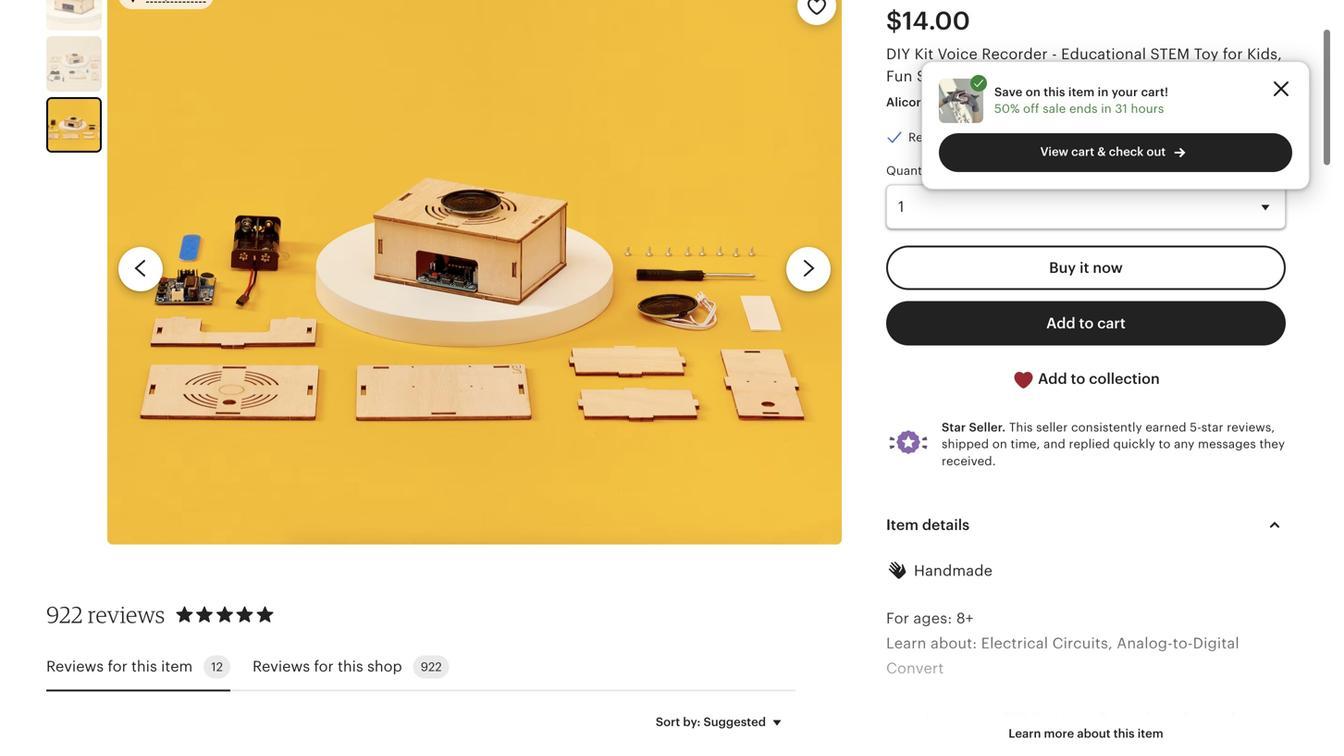 Task type: vqa. For each thing, say whether or not it's contained in the screenshot.
Search for anything text field
no



Task type: locate. For each thing, give the bounding box(es) containing it.
0 horizontal spatial cart
[[1071, 145, 1094, 159]]

on up off
[[1026, 85, 1041, 99]]

1 horizontal spatial stem
[[1026, 68, 1066, 84]]

learn inside dropdown button
[[1009, 726, 1041, 740]]

introducing
[[886, 711, 971, 727]]

1 horizontal spatial item
[[1068, 85, 1095, 99]]

item details
[[886, 517, 970, 533]]

922
[[46, 601, 83, 628], [421, 660, 442, 674]]

0 horizontal spatial item
[[161, 658, 193, 675]]

1 horizontal spatial kit
[[1031, 711, 1051, 727]]

add to collection
[[1034, 371, 1160, 387]]

sort by: suggested
[[656, 715, 766, 729]]

0 vertical spatial learn
[[886, 635, 926, 652]]

diy inside diy kit voice recorder - educational stem toy for kids, fun science crafts stem kit
[[886, 46, 910, 62]]

for right the toy
[[1223, 46, 1243, 62]]

kids!
[[1070, 736, 1104, 752]]

0 horizontal spatial on
[[992, 437, 1007, 451]]

convert
[[886, 660, 944, 677]]

kit up save on this item in your cart! 50% off sale ends in 31 hours
[[1070, 68, 1089, 84]]

1 vertical spatial to
[[1071, 371, 1085, 387]]

& inside "link"
[[1097, 145, 1106, 159]]

learn
[[886, 635, 926, 652], [1009, 726, 1041, 740]]

on down seller.
[[992, 437, 1007, 451]]

0 horizontal spatial recorder
[[982, 46, 1048, 62]]

2 horizontal spatial stem
[[1150, 46, 1190, 62]]

-
[[1052, 46, 1057, 62], [1169, 711, 1174, 727]]

for
[[1223, 46, 1243, 62], [108, 658, 127, 675], [314, 658, 334, 675], [1046, 736, 1066, 752]]

in
[[1098, 85, 1109, 99], [1101, 102, 1112, 116]]

1 vertical spatial voice
[[1055, 711, 1095, 727]]

0 horizontal spatial stem
[[975, 736, 1015, 752]]

seller.
[[969, 420, 1006, 434]]

for inside diy kit voice recorder - educational stem toy for kids, fun science crafts stem kit
[[1223, 46, 1243, 62]]

to left collection
[[1071, 371, 1085, 387]]

their
[[1177, 736, 1211, 752]]

in left the 31
[[1101, 102, 1112, 116]]

1 horizontal spatial -
[[1169, 711, 1174, 727]]

educational
[[886, 736, 971, 752]]

add to cart
[[1046, 315, 1126, 332]]

0 horizontal spatial kit
[[914, 46, 934, 62]]

0 vertical spatial -
[[1052, 46, 1057, 62]]

1 vertical spatial recorder
[[1099, 711, 1165, 727]]

stem down our
[[975, 736, 1015, 752]]

0 horizontal spatial reviews
[[46, 658, 104, 675]]

alicornshop link
[[886, 95, 959, 109]]

1 vertical spatial on
[[992, 437, 1007, 451]]

recorder up crafts
[[982, 46, 1048, 62]]

1 vertical spatial -
[[1169, 711, 1174, 727]]

and
[[1044, 437, 1066, 451]]

1 horizontal spatial learn
[[1009, 726, 1041, 740]]

recorder up watch
[[1099, 711, 1165, 727]]

1 horizontal spatial voice
[[1055, 711, 1095, 727]]

received.
[[942, 454, 996, 468]]

1 horizontal spatial diy
[[1003, 711, 1027, 727]]

circuits,
[[1052, 635, 1113, 652]]

2 horizontal spatial item
[[1138, 726, 1163, 740]]

this inside save on this item in your cart! 50% off sale ends in 31 hours
[[1044, 85, 1065, 99]]

hours
[[1131, 102, 1164, 116]]

stem
[[1150, 46, 1190, 62], [1026, 68, 1066, 84], [975, 736, 1015, 752]]

& right returns
[[957, 130, 965, 144]]

diy kit voice recorder educational stem toy for kids fun image 1 image
[[46, 0, 102, 31]]

0 horizontal spatial voice
[[938, 46, 978, 62]]

0 horizontal spatial 922
[[46, 601, 83, 628]]

this seller consistently earned 5-star reviews, shipped on time, and replied quickly to any messages they received.
[[942, 420, 1285, 468]]

1 vertical spatial in
[[1101, 102, 1112, 116]]

item
[[1068, 85, 1095, 99], [161, 658, 193, 675], [1138, 726, 1163, 740]]

diy
[[886, 46, 910, 62], [1003, 711, 1027, 727]]

0 horizontal spatial &
[[957, 130, 965, 144]]

1 horizontal spatial 922
[[421, 660, 442, 674]]

cart down accepted
[[1071, 145, 1094, 159]]

add
[[1046, 315, 1076, 332], [1038, 371, 1067, 387]]

cart down now
[[1097, 315, 1126, 332]]

0 vertical spatial 922
[[46, 601, 83, 628]]

time,
[[1011, 437, 1040, 451]]

2 vertical spatial item
[[1138, 726, 1163, 740]]

add for add to cart
[[1046, 315, 1076, 332]]

item left 12
[[161, 658, 193, 675]]

2 vertical spatial to
[[1159, 437, 1171, 451]]

add up seller
[[1038, 371, 1067, 387]]

0 vertical spatial item
[[1068, 85, 1095, 99]]

buy it now
[[1049, 260, 1123, 276]]

star seller.
[[942, 420, 1006, 434]]

view
[[1040, 145, 1068, 159]]

item inside save on this item in your cart! 50% off sale ends in 31 hours
[[1068, 85, 1095, 99]]

shop
[[367, 658, 402, 675]]

this left shop
[[338, 658, 363, 675]]

0 horizontal spatial -
[[1052, 46, 1057, 62]]

to down buy it now button
[[1079, 315, 1094, 332]]

learn left more
[[1009, 726, 1041, 740]]

0 vertical spatial recorder
[[982, 46, 1048, 62]]

for down reviews
[[108, 658, 127, 675]]

&
[[957, 130, 965, 144], [1097, 145, 1106, 159]]

0 horizontal spatial learn
[[886, 635, 926, 652]]

for right toy
[[1046, 736, 1066, 752]]

1 vertical spatial cart
[[1097, 315, 1126, 332]]

this right the about
[[1114, 726, 1135, 740]]

1 horizontal spatial recorder
[[1099, 711, 1165, 727]]

922 left reviews
[[46, 601, 83, 628]]

diy up fun
[[886, 46, 910, 62]]

1 horizontal spatial cart
[[1097, 315, 1126, 332]]

this for save on this item in your cart! 50% off sale ends in 31 hours
[[1044, 85, 1065, 99]]

1 horizontal spatial &
[[1097, 145, 1106, 159]]

quickly
[[1113, 437, 1155, 451]]

buy it now button
[[886, 246, 1286, 290]]

to down earned
[[1159, 437, 1171, 451]]

item inside tab list
[[161, 658, 193, 675]]

reviews
[[46, 658, 104, 675], [252, 658, 310, 675]]

0 vertical spatial &
[[957, 130, 965, 144]]

reviews for reviews for this shop
[[252, 658, 310, 675]]

1 vertical spatial diy
[[1003, 711, 1027, 727]]

1 vertical spatial &
[[1097, 145, 1106, 159]]

learn down for on the bottom right of page
[[886, 635, 926, 652]]

alicornshop
[[886, 95, 959, 109]]

to
[[1079, 315, 1094, 332], [1071, 371, 1085, 387], [1159, 437, 1171, 451]]

2 horizontal spatial kit
[[1070, 68, 1089, 84]]

diy inside introducing our diy kit voice recorder - the perfect educational stem toy for kids! watch as their eyes ligh
[[1003, 711, 1027, 727]]

this up sale on the top right of page
[[1044, 85, 1065, 99]]

1 vertical spatial kit
[[1070, 68, 1089, 84]]

kit up toy
[[1031, 711, 1051, 727]]

12
[[211, 660, 223, 674]]

toy
[[1019, 736, 1042, 752]]

1 vertical spatial learn
[[1009, 726, 1041, 740]]

details
[[922, 517, 970, 533]]

2 vertical spatial stem
[[975, 736, 1015, 752]]

reviews for this item
[[46, 658, 193, 675]]

tab list containing reviews for this item
[[46, 644, 796, 691]]

0 vertical spatial add
[[1046, 315, 1076, 332]]

1 horizontal spatial reviews
[[252, 658, 310, 675]]

cart inside "link"
[[1071, 145, 1094, 159]]

cart
[[1071, 145, 1094, 159], [1097, 315, 1126, 332]]

stem left the toy
[[1150, 46, 1190, 62]]

on inside save on this item in your cart! 50% off sale ends in 31 hours
[[1026, 85, 1041, 99]]

this down reviews
[[131, 658, 157, 675]]

ends
[[1069, 102, 1098, 116]]

tab list
[[46, 644, 796, 691]]

to for collection
[[1071, 371, 1085, 387]]

1 vertical spatial 922
[[421, 660, 442, 674]]

learn inside 'for ages: 8+ learn about: electrical circuits, analog-to-digital convert'
[[886, 635, 926, 652]]

recorder
[[982, 46, 1048, 62], [1099, 711, 1165, 727]]

0 horizontal spatial diy
[[886, 46, 910, 62]]

cart inside button
[[1097, 315, 1126, 332]]

reviews right 12
[[252, 658, 310, 675]]

voice
[[938, 46, 978, 62], [1055, 711, 1095, 727]]

reviews down "922 reviews"
[[46, 658, 104, 675]]

voice inside introducing our diy kit voice recorder - the perfect educational stem toy for kids! watch as their eyes ligh
[[1055, 711, 1095, 727]]

& left check
[[1097, 145, 1106, 159]]

crafts
[[979, 68, 1022, 84]]

1 horizontal spatial on
[[1026, 85, 1041, 99]]

star
[[1201, 420, 1224, 434]]

check
[[1109, 145, 1144, 159]]

0 vertical spatial on
[[1026, 85, 1041, 99]]

2 reviews from the left
[[252, 658, 310, 675]]

- left educational
[[1052, 46, 1057, 62]]

0 vertical spatial cart
[[1071, 145, 1094, 159]]

922 right shop
[[421, 660, 442, 674]]

add for add to collection
[[1038, 371, 1067, 387]]

kit up science
[[914, 46, 934, 62]]

0 vertical spatial voice
[[938, 46, 978, 62]]

for
[[886, 610, 909, 627]]

0 vertical spatial diy
[[886, 46, 910, 62]]

buy
[[1049, 260, 1076, 276]]

- left the
[[1169, 711, 1174, 727]]

in left your
[[1098, 85, 1109, 99]]

item details button
[[870, 503, 1302, 547]]

returns
[[908, 130, 953, 144]]

item left the
[[1138, 726, 1163, 740]]

this
[[1044, 85, 1065, 99], [131, 658, 157, 675], [338, 658, 363, 675], [1114, 726, 1135, 740]]

stem up sale on the top right of page
[[1026, 68, 1066, 84]]

1 vertical spatial add
[[1038, 371, 1067, 387]]

1 reviews from the left
[[46, 658, 104, 675]]

1 vertical spatial item
[[161, 658, 193, 675]]

star
[[942, 420, 966, 434]]

2 vertical spatial kit
[[1031, 711, 1051, 727]]

add to collection button
[[886, 357, 1286, 402]]

diy kit voice recorder educational stem toy for kids fun image 3 image
[[107, 0, 842, 544], [48, 99, 100, 151]]

on inside this seller consistently earned 5-star reviews, shipped on time, and replied quickly to any messages they received.
[[992, 437, 1007, 451]]

0 vertical spatial to
[[1079, 315, 1094, 332]]

this inside dropdown button
[[1114, 726, 1135, 740]]

diy right our
[[1003, 711, 1027, 727]]

8+
[[956, 610, 974, 627]]

add down buy
[[1046, 315, 1076, 332]]

recorder inside diy kit voice recorder - educational stem toy for kids, fun science crafts stem kit
[[982, 46, 1048, 62]]

item up ends
[[1068, 85, 1095, 99]]

science
[[917, 68, 975, 84]]



Task type: describe. For each thing, give the bounding box(es) containing it.
item for on
[[1068, 85, 1095, 99]]

diy kit voice recorder - educational stem toy for kids, fun science crafts stem kit
[[886, 46, 1282, 84]]

by:
[[683, 715, 701, 729]]

1 horizontal spatial diy kit voice recorder educational stem toy for kids fun image 3 image
[[107, 0, 842, 544]]

0 vertical spatial kit
[[914, 46, 934, 62]]

item inside learn more about this item dropdown button
[[1138, 726, 1163, 740]]

accepted
[[1035, 130, 1090, 144]]

save
[[994, 85, 1023, 99]]

cart!
[[1141, 85, 1168, 99]]

item
[[886, 517, 919, 533]]

as
[[1157, 736, 1173, 752]]

reviews,
[[1227, 420, 1275, 434]]

reviews for this shop
[[252, 658, 402, 675]]

sale
[[1043, 102, 1066, 116]]

returns & exchanges accepted
[[908, 130, 1090, 144]]

50%
[[994, 102, 1020, 116]]

learn more about this item button
[[995, 717, 1177, 750]]

for inside introducing our diy kit voice recorder - the perfect educational stem toy for kids! watch as their eyes ligh
[[1046, 736, 1066, 752]]

for ages: 8+ learn about: electrical circuits, analog-to-digital convert
[[886, 610, 1239, 677]]

to inside this seller consistently earned 5-star reviews, shipped on time, and replied quickly to any messages they received.
[[1159, 437, 1171, 451]]

toy
[[1194, 46, 1219, 62]]

reviews
[[88, 601, 165, 628]]

for left shop
[[314, 658, 334, 675]]

analog-
[[1117, 635, 1173, 652]]

922 for 922
[[421, 660, 442, 674]]

save on this item in your cart! 50% off sale ends in 31 hours
[[994, 85, 1168, 116]]

stem inside introducing our diy kit voice recorder - the perfect educational stem toy for kids! watch as their eyes ligh
[[975, 736, 1015, 752]]

this
[[1009, 420, 1033, 434]]

sort by: suggested button
[[642, 702, 802, 741]]

922 reviews
[[46, 601, 165, 628]]

suggested
[[703, 715, 766, 729]]

any
[[1174, 437, 1195, 451]]

digital
[[1193, 635, 1239, 652]]

- inside introducing our diy kit voice recorder - the perfect educational stem toy for kids! watch as their eyes ligh
[[1169, 711, 1174, 727]]

the
[[1178, 711, 1202, 727]]

5-
[[1190, 420, 1201, 434]]

diy kit voice recorder educational stem toy for kids fun image 2 image
[[46, 36, 102, 92]]

exchanges
[[968, 130, 1031, 144]]

recorder inside introducing our diy kit voice recorder - the perfect educational stem toy for kids! watch as their eyes ligh
[[1099, 711, 1165, 727]]

reviews for reviews for this item
[[46, 658, 104, 675]]

this for reviews for this item
[[131, 658, 157, 675]]

kids,
[[1247, 46, 1282, 62]]

handmade
[[914, 563, 993, 579]]

earned
[[1146, 420, 1187, 434]]

about:
[[931, 635, 977, 652]]

view cart & check out
[[1040, 145, 1166, 159]]

sort
[[656, 715, 680, 729]]

- inside diy kit voice recorder - educational stem toy for kids, fun science crafts stem kit
[[1052, 46, 1057, 62]]

they
[[1259, 437, 1285, 451]]

about
[[1077, 726, 1111, 740]]

922 for 922 reviews
[[46, 601, 83, 628]]

learn more about this item
[[1009, 726, 1163, 740]]

out
[[1147, 145, 1166, 159]]

replied
[[1069, 437, 1110, 451]]

educational
[[1061, 46, 1146, 62]]

ages:
[[913, 610, 952, 627]]

electrical
[[981, 635, 1048, 652]]

0 vertical spatial stem
[[1150, 46, 1190, 62]]

kit inside introducing our diy kit voice recorder - the perfect educational stem toy for kids! watch as their eyes ligh
[[1031, 711, 1051, 727]]

perfect
[[1206, 711, 1258, 727]]

consistently
[[1071, 420, 1142, 434]]

collection
[[1089, 371, 1160, 387]]

seller
[[1036, 420, 1068, 434]]

fun
[[886, 68, 913, 84]]

it
[[1080, 260, 1089, 276]]

watch
[[1108, 736, 1153, 752]]

$14.00
[[886, 7, 970, 35]]

eyes
[[1215, 736, 1248, 752]]

view cart & check out link
[[939, 133, 1292, 172]]

our
[[975, 711, 999, 727]]

star_seller image
[[963, 95, 980, 111]]

voice inside diy kit voice recorder - educational stem toy for kids, fun science crafts stem kit
[[938, 46, 978, 62]]

messages
[[1198, 437, 1256, 451]]

off
[[1023, 102, 1039, 116]]

more
[[1044, 726, 1074, 740]]

to for cart
[[1079, 315, 1094, 332]]

31
[[1115, 102, 1128, 116]]

now
[[1093, 260, 1123, 276]]

introducing our diy kit voice recorder - the perfect educational stem toy for kids! watch as their eyes ligh
[[886, 711, 1284, 752]]

0 vertical spatial in
[[1098, 85, 1109, 99]]

quantity
[[886, 164, 937, 178]]

this for reviews for this shop
[[338, 658, 363, 675]]

to-
[[1173, 635, 1193, 652]]

shipped
[[942, 437, 989, 451]]

item for for
[[161, 658, 193, 675]]

1 vertical spatial stem
[[1026, 68, 1066, 84]]

add to cart button
[[886, 301, 1286, 346]]

0 horizontal spatial diy kit voice recorder educational stem toy for kids fun image 3 image
[[48, 99, 100, 151]]



